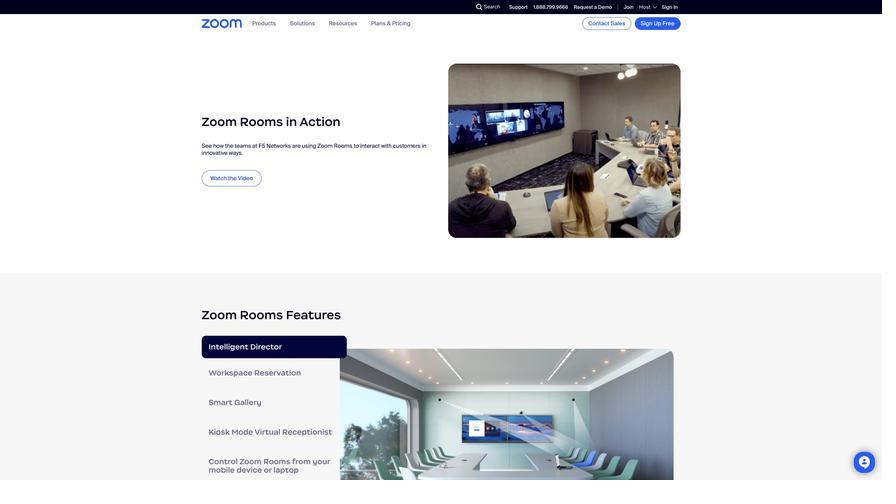 Task type: locate. For each thing, give the bounding box(es) containing it.
intelligent
[[209, 342, 249, 352]]

demo
[[598, 4, 612, 10]]

smart
[[209, 398, 233, 408]]

reservation
[[254, 368, 301, 378]]

request
[[574, 4, 593, 10]]

0 vertical spatial sign
[[662, 4, 672, 10]]

zoom inside control zoom rooms from your mobile device or laptop
[[240, 457, 262, 467]]

sign up free
[[641, 20, 675, 27]]

0 horizontal spatial sign
[[641, 20, 653, 27]]

tab list
[[202, 336, 347, 480]]

1 vertical spatial sign
[[641, 20, 653, 27]]

request a demo
[[574, 4, 612, 10]]

None search field
[[450, 1, 478, 13]]

sign up free link
[[635, 17, 681, 30]]

request a demo link
[[574, 4, 612, 10]]

intelligent director
[[209, 342, 282, 352]]

kiosk
[[209, 428, 230, 437]]

watch
[[210, 175, 227, 182]]

up
[[654, 20, 662, 27]]

0 vertical spatial in
[[286, 114, 297, 130]]

1 horizontal spatial in
[[422, 142, 427, 150]]

resources button
[[329, 20, 357, 27]]

the right how
[[225, 142, 234, 150]]

rooms up 'director'
[[240, 307, 283, 323]]

receptionist
[[282, 428, 332, 437]]

sales
[[611, 20, 625, 27]]

sign
[[662, 4, 672, 10], [641, 20, 653, 27]]

zoom left or
[[240, 457, 262, 467]]

rooms left from
[[263, 457, 291, 467]]

large in person and virtual panel image
[[448, 64, 681, 238]]

search image
[[476, 4, 482, 10]]

see how the teams at f5 networks are using zoom rooms to interact with customers in innovative ways.
[[202, 142, 427, 156]]

in inside the see how the teams at f5 networks are using zoom rooms to interact with customers in innovative ways.
[[422, 142, 427, 150]]

search image
[[476, 4, 482, 10]]

1.888.799.9666 link
[[534, 4, 568, 10]]

contact
[[588, 20, 610, 27]]

0 horizontal spatial in
[[286, 114, 297, 130]]

support link
[[509, 4, 528, 10]]

sign left up
[[641, 20, 653, 27]]

the
[[225, 142, 234, 150], [228, 175, 237, 182]]

intelligent director button
[[202, 336, 347, 359]]

your
[[313, 457, 330, 467]]

contact sales
[[588, 20, 625, 27]]

host
[[639, 4, 651, 10]]

sign left in
[[662, 4, 672, 10]]

rooms up f5
[[240, 114, 283, 130]]

1.888.799.9666
[[534, 4, 568, 10]]

sign for sign in
[[662, 4, 672, 10]]

watch the video link
[[202, 170, 262, 186]]

in right 'customers'
[[422, 142, 427, 150]]

zoom logo image
[[202, 19, 242, 28]]

or
[[264, 466, 272, 475]]

zoom right using
[[317, 142, 333, 150]]

tabbed carousel element
[[202, 336, 681, 480]]

1 vertical spatial in
[[422, 142, 427, 150]]

pricing
[[392, 20, 411, 27]]

the left video
[[228, 175, 237, 182]]

intelligent director group
[[340, 349, 674, 480]]

rooms left to
[[334, 142, 353, 150]]

see
[[202, 142, 212, 150]]

rooms
[[240, 114, 283, 130], [334, 142, 353, 150], [240, 307, 283, 323], [263, 457, 291, 467]]

sign in
[[662, 4, 678, 10]]

1 horizontal spatial sign
[[662, 4, 672, 10]]

rooms inside control zoom rooms from your mobile device or laptop
[[263, 457, 291, 467]]

in
[[286, 114, 297, 130], [422, 142, 427, 150]]

at
[[252, 142, 257, 150]]

interact
[[360, 142, 380, 150]]

workspace reservation button
[[202, 359, 347, 388]]

0 vertical spatial the
[[225, 142, 234, 150]]

customers
[[393, 142, 421, 150]]

a
[[594, 4, 597, 10]]

kiosk mode virtual receptionist button
[[202, 418, 347, 447]]

control zoom rooms from your mobile device or laptop button
[[202, 447, 347, 480]]

host button
[[639, 4, 657, 10]]

zoom
[[202, 114, 237, 130], [317, 142, 333, 150], [202, 307, 237, 323], [240, 457, 262, 467]]

mode
[[232, 428, 253, 437]]

in up are
[[286, 114, 297, 130]]

the inside the see how the teams at f5 networks are using zoom rooms to interact with customers in innovative ways.
[[225, 142, 234, 150]]



Task type: describe. For each thing, give the bounding box(es) containing it.
networks
[[267, 142, 291, 150]]

in
[[674, 4, 678, 10]]

using
[[302, 142, 316, 150]]

f5
[[259, 142, 265, 150]]

zoom rooms features
[[202, 307, 341, 323]]

join
[[624, 4, 634, 10]]

free
[[663, 20, 675, 27]]

contact sales link
[[583, 17, 631, 30]]

laptop
[[274, 466, 299, 475]]

support
[[509, 4, 528, 10]]

from
[[292, 457, 311, 467]]

rooms inside the see how the teams at f5 networks are using zoom rooms to interact with customers in innovative ways.
[[334, 142, 353, 150]]

to
[[354, 142, 359, 150]]

gallery
[[234, 398, 262, 408]]

solutions button
[[290, 20, 315, 27]]

join link
[[624, 4, 634, 10]]

plans
[[371, 20, 386, 27]]

with
[[381, 142, 392, 150]]

video
[[238, 175, 253, 182]]

sign for sign up free
[[641, 20, 653, 27]]

zoom inside the see how the teams at f5 networks are using zoom rooms to interact with customers in innovative ways.
[[317, 142, 333, 150]]

intelligent director image
[[340, 349, 674, 480]]

&
[[387, 20, 391, 27]]

workspace reservation
[[209, 368, 301, 378]]

solutions
[[290, 20, 315, 27]]

kiosk mode virtual receptionist
[[209, 428, 332, 437]]

zoom rooms in action
[[202, 114, 341, 130]]

features
[[286, 307, 341, 323]]

search
[[484, 4, 500, 10]]

innovative
[[202, 149, 228, 156]]

control zoom rooms from your mobile device or laptop
[[209, 457, 330, 475]]

virtual
[[255, 428, 281, 437]]

zoom up how
[[202, 114, 237, 130]]

smart gallery
[[209, 398, 262, 408]]

director
[[250, 342, 282, 352]]

teams
[[235, 142, 251, 150]]

device
[[237, 466, 262, 475]]

mobile
[[209, 466, 235, 475]]

1 vertical spatial the
[[228, 175, 237, 182]]

plans & pricing
[[371, 20, 411, 27]]

are
[[292, 142, 301, 150]]

sign in link
[[662, 4, 678, 10]]

workspace
[[209, 368, 253, 378]]

resources
[[329, 20, 357, 27]]

control
[[209, 457, 238, 467]]

how
[[213, 142, 224, 150]]

tab list containing intelligent director
[[202, 336, 347, 480]]

smart gallery button
[[202, 388, 347, 418]]

watch the video
[[210, 175, 253, 182]]

products button
[[252, 20, 276, 27]]

action
[[300, 114, 341, 130]]

plans & pricing link
[[371, 20, 411, 27]]

zoom up "intelligent"
[[202, 307, 237, 323]]

products
[[252, 20, 276, 27]]

ways.
[[229, 149, 243, 156]]



Task type: vqa. For each thing, say whether or not it's contained in the screenshot.
"zoom logo"
yes



